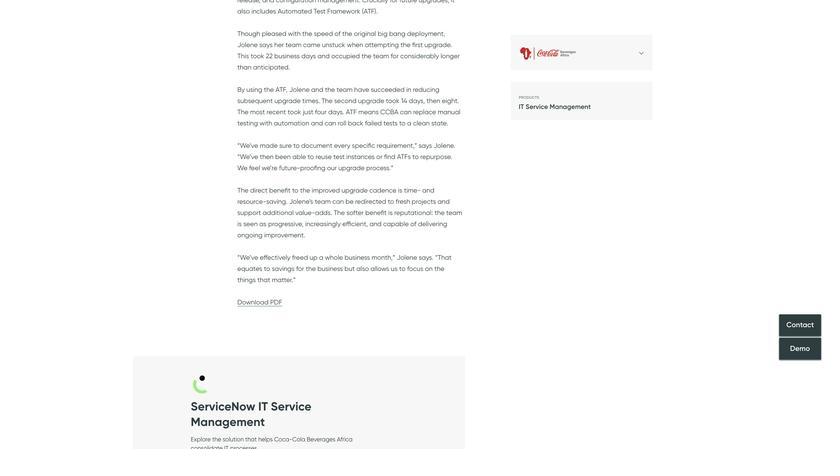 Task type: locate. For each thing, give the bounding box(es) containing it.
africa
[[337, 437, 353, 444]]

back
[[348, 120, 363, 127]]

1 vertical spatial it
[[258, 400, 268, 414]]

took left 22
[[251, 52, 264, 60]]

2 horizontal spatial jolene
[[397, 254, 417, 262]]

the up the "second"
[[325, 86, 335, 94]]

the up when
[[342, 30, 352, 38]]

can left the be
[[333, 198, 344, 206]]

instances
[[346, 153, 375, 161]]

management inside products it service management
[[550, 103, 591, 111]]

to left fresh
[[388, 198, 394, 206]]

team right her
[[286, 41, 302, 49]]

business down 'whole'
[[318, 265, 343, 273]]

says.
[[419, 254, 434, 262]]

1 horizontal spatial that
[[258, 277, 270, 284]]

0 vertical spatial it
[[519, 103, 524, 111]]

0 vertical spatial for
[[391, 52, 399, 60]]

attempting
[[365, 41, 399, 49]]

jolene's
[[289, 198, 313, 206]]

"that
[[435, 254, 452, 262]]

atfs
[[397, 153, 411, 161]]

0 horizontal spatial benefit
[[269, 187, 291, 195]]

ccba
[[380, 108, 399, 116]]

it inside the explore the solution that helps coca‑cola beverages africa consolidate it processes
[[224, 446, 229, 450]]

reducing
[[413, 86, 440, 94]]

0 vertical spatial is
[[398, 187, 403, 195]]

came
[[303, 41, 320, 49]]

1 horizontal spatial management
[[550, 103, 591, 111]]

contact link
[[780, 315, 821, 337]]

also
[[357, 265, 369, 273]]

service for servicenow it service management
[[271, 400, 312, 414]]

upgrade up means
[[358, 97, 384, 105]]

benefit up saving.
[[269, 187, 291, 195]]

"we've for "we've made sure to document every specific requirement," says jolene. "we've then been able to reuse test instances or find atfs to repurpose. we feel we're future-proofing our upgrade process."
[[237, 142, 258, 150]]

0 vertical spatial benefit
[[269, 187, 291, 195]]

servicenow it service management
[[191, 400, 312, 430]]

2 vertical spatial is
[[237, 220, 242, 228]]

2 vertical spatial can
[[333, 198, 344, 206]]

took
[[251, 52, 264, 60], [386, 97, 400, 105], [288, 108, 301, 116]]

can down 14
[[400, 108, 412, 116]]

1 vertical spatial service
[[271, 400, 312, 414]]

our
[[327, 164, 337, 172]]

1 vertical spatial jolene
[[289, 86, 310, 94]]

direct
[[250, 187, 268, 195]]

considerably
[[400, 52, 439, 60]]

effectively
[[260, 254, 291, 262]]

roll
[[338, 120, 346, 127]]

for down attempting
[[391, 52, 399, 60]]

2 horizontal spatial took
[[386, 97, 400, 105]]

business down her
[[274, 52, 300, 60]]

for down 'freed'
[[296, 265, 304, 273]]

team down attempting
[[373, 52, 389, 60]]

1 vertical spatial then
[[260, 153, 274, 161]]

longer
[[441, 52, 460, 60]]

it inside products it service management
[[519, 103, 524, 111]]

upgrade
[[275, 97, 301, 105], [358, 97, 384, 105], [339, 164, 365, 172], [342, 187, 368, 195]]

benefit down redirected
[[365, 209, 387, 217]]

took left 14
[[386, 97, 400, 105]]

of down reputational:
[[411, 220, 417, 228]]

jolene up times. on the top of the page
[[289, 86, 310, 94]]

it inside servicenow it service management
[[258, 400, 268, 414]]

service inside products it service management
[[526, 103, 548, 111]]

days.
[[328, 108, 344, 116]]

jolene down though
[[237, 41, 258, 49]]

1 horizontal spatial of
[[411, 220, 417, 228]]

it
[[519, 103, 524, 111], [258, 400, 268, 414], [224, 446, 229, 450]]

1 horizontal spatial a
[[407, 120, 412, 127]]

1 vertical spatial with
[[260, 120, 272, 127]]

0 vertical spatial service
[[526, 103, 548, 111]]

to
[[399, 120, 406, 127], [293, 142, 300, 150], [308, 153, 314, 161], [413, 153, 419, 161], [292, 187, 299, 195], [388, 198, 394, 206], [264, 265, 270, 273], [399, 265, 406, 273]]

1 vertical spatial benefit
[[365, 209, 387, 217]]

1 vertical spatial a
[[319, 254, 323, 262]]

the up jolene's
[[300, 187, 310, 195]]

business up also
[[345, 254, 370, 262]]

the direct benefit to the improved upgrade cadence is time- and resource-saving. jolene's team can be redirected to fresh projects and support additional value-adds. the softer benefit is reputational: the team is seen as progressive, increasingly efficient, and capable of delivering ongoing improvement.
[[237, 187, 462, 240]]

1 vertical spatial management
[[191, 415, 265, 430]]

for inside "we've effectively freed up a whole business month," jolene says. "that equates to savings for the business but also allows us to focus on the things that matter."
[[296, 265, 304, 273]]

benefit
[[269, 187, 291, 195], [365, 209, 387, 217]]

1 horizontal spatial it
[[258, 400, 268, 414]]

0 vertical spatial that
[[258, 277, 270, 284]]

1 horizontal spatial service
[[526, 103, 548, 111]]

repurpose.
[[421, 153, 452, 161]]

of up unstuck
[[335, 30, 341, 38]]

says up 22
[[259, 41, 273, 49]]

though pleased with the speed of the original big bang deployment, jolene says her team came unstuck when attempting the first upgrade. this took 22 business days and occupied the team for considerably longer than anticipated.
[[237, 30, 460, 71]]

1 vertical spatial is
[[388, 209, 393, 217]]

and right days
[[318, 52, 330, 60]]

focus
[[407, 265, 424, 273]]

then down reducing at the top
[[427, 97, 440, 105]]

jolene
[[237, 41, 258, 49], [289, 86, 310, 94], [397, 254, 417, 262]]

0 horizontal spatial business
[[274, 52, 300, 60]]

1 horizontal spatial with
[[288, 30, 301, 38]]

0 vertical spatial took
[[251, 52, 264, 60]]

0 vertical spatial with
[[288, 30, 301, 38]]

the down up
[[306, 265, 316, 273]]

helps
[[258, 437, 273, 444]]

1 "we've from the top
[[237, 142, 258, 150]]

upgrade up the be
[[342, 187, 368, 195]]

0 horizontal spatial took
[[251, 52, 264, 60]]

then inside '"we've made sure to document every specific requirement," says jolene. "we've then been able to reuse test instances or find atfs to repurpose. we feel we're future-proofing our upgrade process."'
[[260, 153, 274, 161]]

1 horizontal spatial business
[[318, 265, 343, 273]]

1 horizontal spatial then
[[427, 97, 440, 105]]

2 horizontal spatial is
[[398, 187, 403, 195]]

is left the seen
[[237, 220, 242, 228]]

2 horizontal spatial it
[[519, 103, 524, 111]]

can left roll
[[325, 120, 336, 127]]

then inside 'by using the atf, jolene and the team have succeeded in reducing subsequent upgrade times. the second upgrade took 14 days, then eight. the most recent took just four days. atf means ccba can replace manual testing with automation and can roll back failed tests to a clean state.'
[[427, 97, 440, 105]]

when
[[347, 41, 363, 49]]

2 vertical spatial took
[[288, 108, 301, 116]]

0 vertical spatial "we've
[[237, 142, 258, 150]]

took up automation
[[288, 108, 301, 116]]

1 vertical spatial says
[[419, 142, 432, 150]]

service for products it service management
[[526, 103, 548, 111]]

jolene.
[[434, 142, 455, 150]]

and right efficient,
[[370, 220, 382, 228]]

then down made
[[260, 153, 274, 161]]

a inside "we've effectively freed up a whole business month," jolene says. "that equates to savings for the business but also allows us to focus on the things that matter."
[[319, 254, 323, 262]]

upgrade down instances
[[339, 164, 365, 172]]

1 vertical spatial "we've
[[237, 153, 258, 161]]

the
[[322, 97, 333, 105], [237, 108, 249, 116], [237, 187, 249, 195], [334, 209, 345, 217]]

able
[[293, 153, 306, 161]]

first
[[412, 41, 423, 49]]

with down most
[[260, 120, 272, 127]]

the up delivering
[[435, 209, 445, 217]]

to right atfs
[[413, 153, 419, 161]]

"we've inside "we've effectively freed up a whole business month," jolene says. "that equates to savings for the business but also allows us to focus on the things that matter."
[[237, 254, 258, 262]]

management for products
[[550, 103, 591, 111]]

0 horizontal spatial then
[[260, 153, 274, 161]]

1 vertical spatial that
[[245, 437, 257, 444]]

0 horizontal spatial says
[[259, 41, 273, 49]]

0 horizontal spatial that
[[245, 437, 257, 444]]

pdf
[[270, 299, 282, 307]]

0 vertical spatial says
[[259, 41, 273, 49]]

1 vertical spatial for
[[296, 265, 304, 273]]

"we've left made
[[237, 142, 258, 150]]

processes
[[230, 446, 257, 450]]

beverages
[[307, 437, 336, 444]]

that inside "we've effectively freed up a whole business month," jolene says. "that equates to savings for the business but also allows us to focus on the things that matter."
[[258, 277, 270, 284]]

feel
[[249, 164, 260, 172]]

"we've up equates
[[237, 254, 258, 262]]

0 horizontal spatial is
[[237, 220, 242, 228]]

1 horizontal spatial for
[[391, 52, 399, 60]]

team up delivering
[[446, 209, 462, 217]]

0 horizontal spatial with
[[260, 120, 272, 127]]

0 horizontal spatial management
[[191, 415, 265, 430]]

jolene inside though pleased with the speed of the original big bang deployment, jolene says her team came unstuck when attempting the first upgrade. this took 22 business days and occupied the team for considerably longer than anticipated.
[[237, 41, 258, 49]]

0 vertical spatial jolene
[[237, 41, 258, 49]]

demo
[[791, 345, 810, 354]]

0 horizontal spatial a
[[319, 254, 323, 262]]

softer
[[347, 209, 364, 217]]

0 horizontal spatial of
[[335, 30, 341, 38]]

2 horizontal spatial business
[[345, 254, 370, 262]]

can
[[400, 108, 412, 116], [325, 120, 336, 127], [333, 198, 344, 206]]

jolene up focus on the bottom of the page
[[397, 254, 417, 262]]

2 vertical spatial "we've
[[237, 254, 258, 262]]

the
[[302, 30, 312, 38], [342, 30, 352, 38], [401, 41, 411, 49], [362, 52, 372, 60], [264, 86, 274, 94], [325, 86, 335, 94], [300, 187, 310, 195], [435, 209, 445, 217], [306, 265, 316, 273], [435, 265, 445, 273], [212, 437, 221, 444]]

1 vertical spatial took
[[386, 97, 400, 105]]

3 "we've from the top
[[237, 254, 258, 262]]

1 horizontal spatial took
[[288, 108, 301, 116]]

that inside the explore the solution that helps coca‑cola beverages africa consolidate it processes
[[245, 437, 257, 444]]

with right pleased
[[288, 30, 301, 38]]

to up proofing
[[308, 153, 314, 161]]

reuse
[[316, 153, 332, 161]]

the up consolidate
[[212, 437, 221, 444]]

upgrade inside '"we've made sure to document every specific requirement," says jolene. "we've then been able to reuse test instances or find atfs to repurpose. we feel we're future-proofing our upgrade process."'
[[339, 164, 365, 172]]

0 vertical spatial a
[[407, 120, 412, 127]]

1 horizontal spatial benefit
[[365, 209, 387, 217]]

0 vertical spatial then
[[427, 97, 440, 105]]

that up 'processes'
[[245, 437, 257, 444]]

products
[[519, 95, 539, 100]]

team up the "second"
[[337, 86, 353, 94]]

original
[[354, 30, 376, 38]]

a left clean
[[407, 120, 412, 127]]

that right things
[[258, 277, 270, 284]]

and inside though pleased with the speed of the original big bang deployment, jolene says her team came unstuck when attempting the first upgrade. this took 22 business days and occupied the team for considerably longer than anticipated.
[[318, 52, 330, 60]]

business
[[274, 52, 300, 60], [345, 254, 370, 262], [318, 265, 343, 273]]

four
[[315, 108, 327, 116]]

upgrade down atf,
[[275, 97, 301, 105]]

0 horizontal spatial it
[[224, 446, 229, 450]]

or
[[377, 153, 383, 161]]

1 vertical spatial of
[[411, 220, 417, 228]]

2 vertical spatial it
[[224, 446, 229, 450]]

improved
[[312, 187, 340, 195]]

0 horizontal spatial jolene
[[237, 41, 258, 49]]

"we've up we
[[237, 153, 258, 161]]

the down when
[[362, 52, 372, 60]]

month,"
[[372, 254, 395, 262]]

is
[[398, 187, 403, 195], [388, 209, 393, 217], [237, 220, 242, 228]]

is up capable
[[388, 209, 393, 217]]

a right up
[[319, 254, 323, 262]]

with inside though pleased with the speed of the original big bang deployment, jolene says her team came unstuck when attempting the first upgrade. this took 22 business days and occupied the team for considerably longer than anticipated.
[[288, 30, 301, 38]]

0 horizontal spatial service
[[271, 400, 312, 414]]

to right sure on the left top
[[293, 142, 300, 150]]

the right adds.
[[334, 209, 345, 217]]

is up fresh
[[398, 187, 403, 195]]

a
[[407, 120, 412, 127], [319, 254, 323, 262]]

1 horizontal spatial says
[[419, 142, 432, 150]]

coca‑cola
[[274, 437, 305, 444]]

this
[[237, 52, 249, 60]]

made
[[260, 142, 278, 150]]

0 vertical spatial business
[[274, 52, 300, 60]]

most
[[250, 108, 265, 116]]

management inside servicenow it service management
[[191, 415, 265, 430]]

to right tests
[[399, 120, 406, 127]]

can inside the direct benefit to the improved upgrade cadence is time- and resource-saving. jolene's team can be redirected to fresh projects and support additional value-adds. the softer benefit is reputational: the team is seen as progressive, increasingly efficient, and capable of delivering ongoing improvement.
[[333, 198, 344, 206]]

service inside servicenow it service management
[[271, 400, 312, 414]]

proofing
[[300, 164, 325, 172]]

the up testing on the left
[[237, 108, 249, 116]]

says up repurpose.
[[419, 142, 432, 150]]

have
[[354, 86, 369, 94]]

find
[[384, 153, 396, 161]]

0 vertical spatial management
[[550, 103, 591, 111]]

2 vertical spatial business
[[318, 265, 343, 273]]

0 horizontal spatial for
[[296, 265, 304, 273]]

0 vertical spatial of
[[335, 30, 341, 38]]

test
[[334, 153, 345, 161]]

1 horizontal spatial jolene
[[289, 86, 310, 94]]

2 vertical spatial jolene
[[397, 254, 417, 262]]

means
[[358, 108, 379, 116]]

solution
[[223, 437, 244, 444]]

her
[[274, 41, 284, 49]]



Task type: describe. For each thing, give the bounding box(es) containing it.
upgrade inside the direct benefit to the improved upgrade cadence is time- and resource-saving. jolene's team can be redirected to fresh projects and support additional value-adds. the softer benefit is reputational: the team is seen as progressive, increasingly efficient, and capable of delivering ongoing improvement.
[[342, 187, 368, 195]]

seen
[[243, 220, 258, 228]]

though
[[237, 30, 260, 38]]

team up adds.
[[315, 198, 331, 206]]

took inside though pleased with the speed of the original big bang deployment, jolene says her team came unstuck when attempting the first upgrade. this took 22 business days and occupied the team for considerably longer than anticipated.
[[251, 52, 264, 60]]

whole
[[325, 254, 343, 262]]

and right projects
[[438, 198, 450, 206]]

a inside 'by using the atf, jolene and the team have succeeded in reducing subsequent upgrade times. the second upgrade took 14 days, then eight. the most recent took just four days. atf means ccba can replace manual testing with automation and can roll back failed tests to a clean state.'
[[407, 120, 412, 127]]

explore
[[191, 437, 211, 444]]

management for servicenow
[[191, 415, 265, 430]]

freed
[[292, 254, 308, 262]]

the up the resource-
[[237, 187, 249, 195]]

deployment,
[[407, 30, 445, 38]]

document
[[301, 142, 333, 150]]

cadence
[[370, 187, 397, 195]]

improvement.
[[264, 232, 305, 240]]

bang
[[389, 30, 406, 38]]

2 "we've from the top
[[237, 153, 258, 161]]

0 vertical spatial can
[[400, 108, 412, 116]]

of inside the direct benefit to the improved upgrade cadence is time- and resource-saving. jolene's team can be redirected to fresh projects and support additional value-adds. the softer benefit is reputational: the team is seen as progressive, increasingly efficient, and capable of delivering ongoing improvement.
[[411, 220, 417, 228]]

to up jolene's
[[292, 187, 299, 195]]

speed
[[314, 30, 333, 38]]

14
[[401, 97, 407, 105]]

tests
[[384, 120, 398, 127]]

to down effectively on the left bottom of the page
[[264, 265, 270, 273]]

1 horizontal spatial is
[[388, 209, 393, 217]]

it service management link
[[519, 101, 591, 113]]

us
[[391, 265, 398, 273]]

consolidate
[[191, 446, 223, 450]]

replace
[[413, 108, 436, 116]]

as
[[259, 220, 267, 228]]

support
[[237, 209, 261, 217]]

download pdf link
[[237, 299, 282, 307]]

"we've for "we've effectively freed up a whole business month," jolene says. "that equates to savings for the business but also allows us to focus on the things that matter."
[[237, 254, 258, 262]]

it for servicenow
[[258, 400, 268, 414]]

contact
[[787, 321, 814, 330]]

up
[[310, 254, 318, 262]]

be
[[346, 198, 354, 206]]

yarra valley water logo image
[[519, 43, 585, 64]]

progressive,
[[268, 220, 304, 228]]

redirected
[[355, 198, 386, 206]]

and down four
[[311, 120, 323, 127]]

team inside 'by using the atf, jolene and the team have succeeded in reducing subsequent upgrade times. the second upgrade took 14 days, then eight. the most recent took just four days. atf means ccba can replace manual testing with automation and can roll back failed tests to a clean state.'
[[337, 86, 353, 94]]

we're
[[262, 164, 278, 172]]

times.
[[302, 97, 320, 105]]

projects
[[412, 198, 436, 206]]

recent
[[267, 108, 286, 116]]

atf,
[[276, 86, 288, 94]]

matter."
[[272, 277, 296, 284]]

clean
[[413, 120, 430, 127]]

time-
[[404, 187, 421, 195]]

reputational:
[[394, 209, 433, 217]]

failed
[[365, 120, 382, 127]]

and up projects
[[423, 187, 435, 195]]

in
[[406, 86, 411, 94]]

atf
[[346, 108, 357, 116]]

explore the solution that helps coca‑cola beverages africa consolidate it processes
[[191, 437, 353, 450]]

to inside 'by using the atf, jolene and the team have succeeded in reducing subsequent upgrade times. the second upgrade took 14 days, then eight. the most recent took just four days. atf means ccba can replace manual testing with automation and can roll back failed tests to a clean state.'
[[399, 120, 406, 127]]

increasingly
[[305, 220, 341, 228]]

ongoing
[[237, 232, 263, 240]]

products it service management
[[519, 95, 591, 111]]

testing
[[237, 120, 258, 127]]

specific
[[352, 142, 375, 150]]

it for products
[[519, 103, 524, 111]]

servicenow
[[191, 400, 255, 414]]

the left the first
[[401, 41, 411, 49]]

by using the atf, jolene and the team have succeeded in reducing subsequent upgrade times. the second upgrade took 14 days, then eight. the most recent took just four days. atf means ccba can replace manual testing with automation and can roll back failed tests to a clean state.
[[237, 86, 461, 127]]

the up four
[[322, 97, 333, 105]]

the right on in the right of the page
[[435, 265, 445, 273]]

"we've effectively freed up a whole business month," jolene says. "that equates to savings for the business but also allows us to focus on the things that matter."
[[237, 254, 452, 284]]

adds.
[[315, 209, 332, 217]]

second
[[334, 97, 357, 105]]

says inside though pleased with the speed of the original big bang deployment, jolene says her team came unstuck when attempting the first upgrade. this took 22 business days and occupied the team for considerably longer than anticipated.
[[259, 41, 273, 49]]

days
[[302, 52, 316, 60]]

days,
[[409, 97, 425, 105]]

additional
[[263, 209, 294, 217]]

by
[[237, 86, 245, 94]]

subsequent
[[237, 97, 273, 105]]

sure
[[279, 142, 292, 150]]

says inside '"we've made sure to document every specific requirement," says jolene. "we've then been able to reuse test instances or find atfs to repurpose. we feel we're future-proofing our upgrade process."'
[[419, 142, 432, 150]]

1 vertical spatial business
[[345, 254, 370, 262]]

savings
[[272, 265, 295, 273]]

manual
[[438, 108, 461, 116]]

and up times. on the top of the page
[[311, 86, 323, 94]]

the left atf,
[[264, 86, 274, 94]]

with inside 'by using the atf, jolene and the team have succeeded in reducing subsequent upgrade times. the second upgrade took 14 days, then eight. the most recent took just four days. atf means ccba can replace manual testing with automation and can roll back failed tests to a clean state.'
[[260, 120, 272, 127]]

using
[[246, 86, 262, 94]]

jolene inside 'by using the atf, jolene and the team have succeeded in reducing subsequent upgrade times. the second upgrade took 14 days, then eight. the most recent took just four days. atf means ccba can replace manual testing with automation and can roll back failed tests to a clean state.'
[[289, 86, 310, 94]]

servicenow customer icon image
[[191, 376, 209, 394]]

we
[[237, 164, 248, 172]]

been
[[275, 153, 291, 161]]

of inside though pleased with the speed of the original big bang deployment, jolene says her team came unstuck when attempting the first upgrade. this took 22 business days and occupied the team for considerably longer than anticipated.
[[335, 30, 341, 38]]

requirement,"
[[377, 142, 417, 150]]

"we've made sure to document every specific requirement," says jolene. "we've then been able to reuse test instances or find atfs to repurpose. we feel we're future-proofing our upgrade process."
[[237, 142, 455, 172]]

capable
[[383, 220, 409, 228]]

efficient,
[[342, 220, 368, 228]]

but
[[345, 265, 355, 273]]

business inside though pleased with the speed of the original big bang deployment, jolene says her team came unstuck when attempting the first upgrade. this took 22 business days and occupied the team for considerably longer than anticipated.
[[274, 52, 300, 60]]

unstuck
[[322, 41, 345, 49]]

to right us
[[399, 265, 406, 273]]

saving.
[[266, 198, 288, 206]]

value-
[[295, 209, 315, 217]]

1 vertical spatial can
[[325, 120, 336, 127]]

equates
[[237, 265, 262, 273]]

download pdf
[[237, 299, 282, 307]]

eight.
[[442, 97, 459, 105]]

the inside the explore the solution that helps coca‑cola beverages africa consolidate it processes
[[212, 437, 221, 444]]

things
[[237, 277, 256, 284]]

process."
[[366, 164, 394, 172]]

jolene inside "we've effectively freed up a whole business month," jolene says. "that equates to savings for the business but also allows us to focus on the things that matter."
[[397, 254, 417, 262]]

for inside though pleased with the speed of the original big bang deployment, jolene says her team came unstuck when attempting the first upgrade. this took 22 business days and occupied the team for considerably longer than anticipated.
[[391, 52, 399, 60]]

delivering
[[418, 220, 447, 228]]

just
[[303, 108, 313, 116]]

the up came
[[302, 30, 312, 38]]



Task type: vqa. For each thing, say whether or not it's contained in the screenshot.
The direct benefit to the improved upgrade cadence is time- and resource-saving. Jolene's team can be redirected to fresh projects and support additional value-adds. The softer benefit is reputational: the team is seen as progressive, increasingly efficient, and capable of delivering ongoing improvement.
yes



